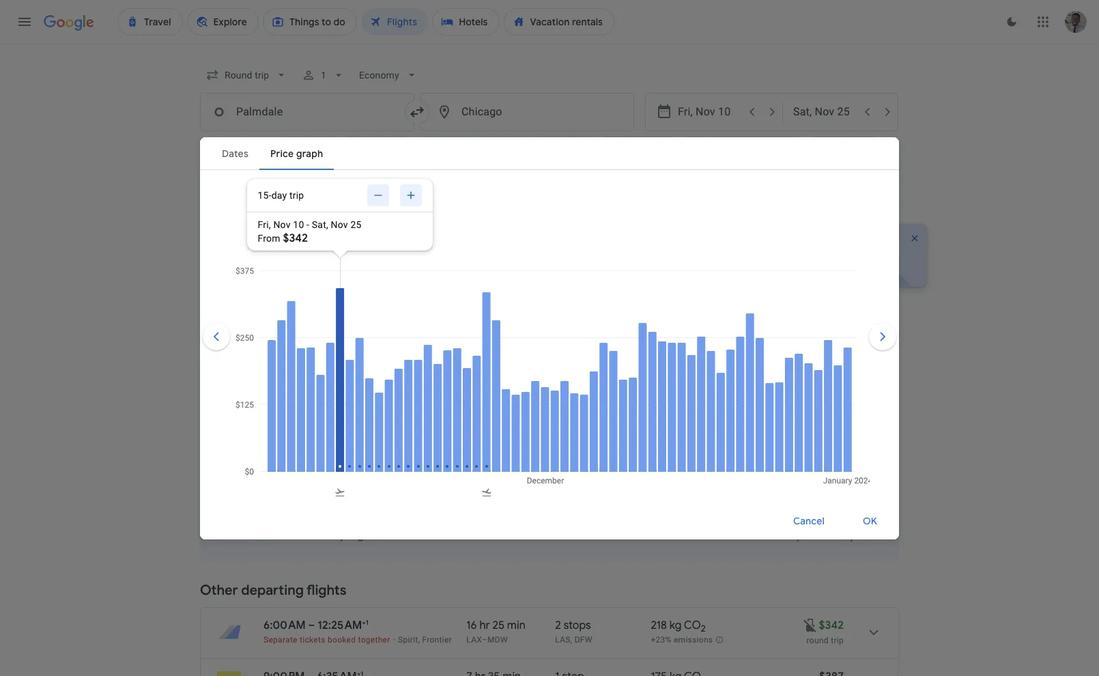 Task type: locate. For each thing, give the bounding box(es) containing it.
lax for 3 hr 53 min
[[467, 361, 482, 371]]

departing for best
[[232, 238, 294, 255]]

1 for 5:52 am
[[361, 344, 364, 353]]

hr inside 3 hr 53 min lax – ord
[[475, 345, 486, 359]]

min inside 3 hr 55 min lax – mdw
[[503, 447, 522, 461]]

kg inside 201 kg co 2
[[671, 396, 683, 410]]

+ for 12:25 am
[[362, 618, 366, 627]]

co inside 159 kg co 2
[[685, 345, 702, 359]]

– inside 11:59 pm – 5:52 am + 1
[[308, 345, 315, 359]]

3 left 55
[[467, 447, 473, 461]]

2
[[702, 349, 707, 361], [702, 400, 707, 412], [704, 452, 709, 463], [555, 619, 561, 632], [701, 623, 706, 635]]

387 US dollars text field
[[820, 670, 844, 676]]

Arrival time: 5:53 AM on  Saturday, November 11. text field
[[319, 294, 366, 307]]

2 lax from the top
[[467, 361, 482, 371]]

prices left include
[[377, 259, 401, 268]]

departing for other
[[241, 582, 304, 599]]

$457
[[819, 396, 844, 410]]

co up +14% emissions
[[685, 396, 702, 410]]

4:15 pm
[[322, 447, 360, 461]]

emissions
[[672, 362, 712, 372], [674, 413, 713, 422], [677, 465, 716, 474], [674, 635, 713, 645]]

2 vertical spatial round
[[807, 636, 829, 645]]

2 mdw from the top
[[488, 635, 508, 645]]

1 lax from the top
[[467, 310, 482, 320]]

159
[[651, 345, 668, 359]]

co up -15% emissions at right bottom
[[687, 447, 704, 461]]

dates for any dates
[[433, 199, 459, 211]]

2 vertical spatial nonstop flight. element
[[558, 447, 600, 463]]

0 vertical spatial $342
[[283, 231, 308, 245]]

– down total duration 3 hr 54 min. element at bottom
[[482, 413, 488, 422]]

0 horizontal spatial price
[[268, 259, 287, 268]]

1 horizontal spatial 25
[[493, 619, 505, 632]]

lax for 4 hr 13 min
[[467, 310, 482, 320]]

nonstop flight. element
[[555, 345, 598, 361], [555, 396, 598, 412], [558, 447, 600, 463]]

united
[[264, 413, 288, 422]]

1 for 5:53 am
[[361, 395, 364, 404]]

min right "53"
[[503, 345, 521, 359]]

0 vertical spatial nonstop
[[555, 345, 598, 359]]

0 vertical spatial departing
[[232, 238, 294, 255]]

2 vertical spatial -
[[656, 465, 659, 474]]

kg right '151'
[[672, 447, 685, 461]]

co
[[685, 345, 702, 359], [685, 396, 702, 410], [687, 447, 704, 461], [684, 619, 701, 632]]

round down this price for this flight doesn't include overhead bin access. if you need a carry-on bag, use the bags filter to update prices. image
[[807, 413, 829, 423]]

11:59 pm up the american
[[264, 345, 305, 359]]

2 vertical spatial nonstop
[[558, 447, 600, 461]]

53
[[488, 345, 500, 359]]

kg for 201
[[671, 396, 683, 410]]

2 round from the top
[[807, 413, 829, 423]]

0 vertical spatial 3
[[467, 345, 473, 359]]

hr left 55
[[475, 447, 486, 461]]

bags
[[424, 141, 446, 154]]

1 vertical spatial prices
[[249, 529, 280, 542]]

2 vertical spatial 3
[[467, 447, 473, 461]]

11:59 pm inside 11:59 pm – 5:52 am + 1
[[264, 345, 305, 359]]

swap origin and destination. image
[[409, 104, 425, 120]]

min right 13
[[502, 294, 520, 307]]

Departure time: 6:00 AM. text field
[[264, 619, 306, 632]]

min inside 3 hr 54 min lax – ord
[[504, 396, 522, 410]]

dates for change dates
[[747, 265, 773, 277]]

Departure text field
[[678, 94, 741, 130]]

find the best price region
[[200, 192, 941, 287]]

None search field
[[200, 63, 899, 181]]

hr for 55
[[475, 447, 486, 461]]

5:53 am down 5:52 am
[[317, 396, 358, 410]]

lax for 16 hr 25 min
[[467, 635, 482, 645]]

2 inside 159 kg co 2
[[702, 349, 707, 361]]

from
[[258, 233, 281, 243]]

prices are currently high
[[249, 529, 370, 542]]

ord down "53"
[[488, 361, 504, 371]]

hr inside 3 hr 54 min lax – ord
[[475, 396, 486, 410]]

2 inside 201 kg co 2
[[702, 400, 707, 412]]

ord inside 4 hr 13 min lax – ord
[[488, 310, 504, 320]]

2 up the 'las'
[[555, 619, 561, 632]]

1 stop flight. element
[[555, 670, 584, 676]]

dates right change
[[747, 265, 773, 277]]

1 inside 11:59 pm – 5:53 am + 1
[[361, 395, 364, 404]]

Departure time: 10:20 AM. text field
[[264, 447, 310, 461]]

3 3 from the top
[[467, 447, 473, 461]]

1 vertical spatial price
[[797, 530, 821, 542]]

round for $457
[[807, 413, 829, 423]]

1 vertical spatial dates
[[747, 265, 773, 277]]

1 inside 6:00 am – 12:25 am + 1
[[366, 618, 369, 627]]

2 up -15% emissions at right bottom
[[704, 452, 709, 463]]

1 vertical spatial round
[[807, 413, 829, 423]]

25 down 10 – 25
[[351, 219, 362, 230]]

round trip down 342 us dollars text box
[[807, 636, 844, 645]]

together
[[358, 635, 390, 645]]

5:53 am inside 11:59 pm – 5:53 am + 1
[[317, 396, 358, 410]]

co inside 151 kg co 2
[[687, 447, 704, 461]]

lax down total duration 3 hr 53 min. element on the bottom of page
[[467, 361, 482, 371]]

+ left fees at the top left
[[490, 259, 495, 268]]

lax inside 3 hr 53 min lax – ord
[[467, 361, 482, 371]]

5 lax from the top
[[467, 635, 482, 645]]

this price for this flight doesn't include overhead bin access. if you need a carry-on bag, use the bags filter to update prices. image
[[803, 617, 819, 633]]

6:00 am
[[264, 619, 306, 632]]

11:59 pm inside 11:59 pm – 5:53 am + 1
[[264, 396, 305, 410]]

trip down 342 us dollars text box
[[831, 636, 844, 645]]

2 round trip from the top
[[807, 636, 844, 645]]

0 vertical spatial 5:53 am
[[319, 294, 359, 307]]

2 3 from the top
[[467, 396, 473, 410]]

Departure time: 11:59 PM. text field
[[264, 345, 305, 359]]

ord down 54
[[488, 413, 504, 422]]

-
[[307, 219, 310, 230], [652, 362, 654, 372], [656, 465, 659, 474]]

hr for 25
[[480, 619, 490, 632]]

25 inside 16 hr 25 min lax – mdw
[[493, 619, 505, 632]]

1 11:59 pm from the top
[[264, 345, 305, 359]]

lax inside 3 hr 54 min lax – ord
[[467, 413, 482, 422]]

13
[[489, 294, 499, 307]]

1 vertical spatial nonstop flight. element
[[555, 396, 598, 412]]

218 kg co 2
[[651, 619, 706, 635]]

1 horizontal spatial prices
[[377, 259, 401, 268]]

2 for 218
[[701, 623, 706, 635]]

times
[[543, 141, 570, 154]]

fri, nov 10 - sat, nov 25 from $342
[[258, 219, 362, 245]]

price unavailable
[[786, 447, 844, 475]]

2 inside 2 stops las , dfw
[[555, 619, 561, 632]]

2 up +23% emissions
[[701, 623, 706, 635]]

kg up +23% emissions
[[670, 619, 682, 632]]

5:53 am
[[319, 294, 359, 307], [317, 396, 358, 410]]

kg inside 159 kg co 2
[[670, 345, 682, 359]]

kg inside 218 kg co 2
[[670, 619, 682, 632]]

kg up -10% emissions
[[670, 345, 682, 359]]

3 inside 3 hr 53 min lax – ord
[[467, 345, 473, 359]]

separate tickets booked together. this trip includes tickets from multiple airlines. missed connections may be protected by kiwi.com.. element
[[264, 635, 390, 645]]

lax inside 16 hr 25 min lax – mdw
[[467, 635, 482, 645]]

201
[[651, 396, 668, 410]]

lax inside 4 hr 13 min lax – ord
[[467, 310, 482, 320]]

1 inside 11:59 pm – 5:52 am + 1
[[361, 344, 364, 353]]

0 horizontal spatial -
[[307, 219, 310, 230]]

separate
[[264, 635, 298, 645]]

Departure time: 11:59 PM. text field
[[264, 396, 305, 410]]

price down cancel in the bottom of the page
[[797, 530, 821, 542]]

hr inside 4 hr 13 min lax – ord
[[476, 294, 486, 307]]

main content
[[200, 192, 941, 676]]

lax inside 3 hr 55 min lax – mdw
[[467, 464, 482, 473]]

emissions button
[[599, 137, 675, 158]]

+ inside 11:59 pm – 5:53 am + 1
[[358, 395, 361, 404]]

1 horizontal spatial dates
[[747, 265, 773, 277]]

2 up +14% emissions
[[702, 400, 707, 412]]

best
[[200, 238, 229, 255]]

hr for 13
[[476, 294, 486, 307]]

nonstop
[[555, 345, 598, 359], [555, 396, 598, 410], [558, 447, 600, 461]]

fees
[[497, 259, 513, 268]]

min inside 16 hr 25 min lax – mdw
[[507, 619, 526, 632]]

1 vertical spatial 5:53 am
[[317, 396, 358, 410]]

hr right 4
[[476, 294, 486, 307]]

2 ord from the top
[[488, 361, 504, 371]]

total duration 4 hr 13 min. element
[[467, 294, 555, 309]]

mdw down total duration 16 hr 25 min. element
[[488, 635, 508, 645]]

hr inside 3 hr 55 min lax – mdw
[[475, 447, 486, 461]]

min inside 3 hr 53 min lax – ord
[[503, 345, 521, 359]]

any
[[413, 199, 431, 211]]

layover (1 of 2) is a 6 hr 47 min layover at harry reid international airport in las vegas. layover (2 of 2) is a 2 hr 55 min layover at dallas/fort worth international airport in dallas. element
[[555, 634, 644, 645]]

ord
[[488, 310, 504, 320], [488, 361, 504, 371], [488, 413, 504, 422]]

total duration 3 hr 54 min. element
[[467, 396, 555, 412]]

 image
[[393, 635, 395, 645]]

min for 3 hr 55 min
[[503, 447, 522, 461]]

airports
[[744, 141, 780, 154]]

- down the 159
[[652, 362, 654, 372]]

$342 up 387 us dollars text box
[[819, 619, 844, 632]]

0 horizontal spatial $342
[[283, 231, 308, 245]]

1 vertical spatial nonstop
[[555, 396, 598, 410]]

2 vertical spatial ord
[[488, 413, 504, 422]]

1 vertical spatial departing
[[241, 582, 304, 599]]

11:59 pm up 'united'
[[264, 396, 305, 410]]

lax for 3 hr 54 min
[[467, 413, 482, 422]]

1 horizontal spatial $342
[[819, 619, 844, 632]]

– down total duration 16 hr 25 min. element
[[482, 635, 488, 645]]

3 round from the top
[[807, 636, 829, 645]]

11:59 pm – 5:52 am + 1
[[264, 344, 364, 359]]

– down total duration 3 hr 55 min. "element"
[[482, 464, 488, 473]]

flights up leaves los angeles international airport at 6:00 am on friday, november 10 and arrives at chicago midway international airport at 12:25 am on saturday, november 11. element
[[307, 582, 347, 599]]

round trip down $457
[[807, 413, 844, 423]]

mdw
[[488, 464, 508, 473], [488, 635, 508, 645]]

lax down 16
[[467, 635, 482, 645]]

departing up 6:00 am text box
[[241, 582, 304, 599]]

3 inside 3 hr 54 min lax – ord
[[467, 396, 473, 410]]

kg inside 151 kg co 2
[[672, 447, 685, 461]]

min right 54
[[504, 396, 522, 410]]

nov down 10 – 25
[[331, 219, 348, 230]]

1 vertical spatial $342
[[819, 619, 844, 632]]

Arrival time: 12:25 AM on  Saturday, November 11. text field
[[318, 618, 369, 632]]

1 vertical spatial ord
[[488, 361, 504, 371]]

2 inside 218 kg co 2
[[701, 623, 706, 635]]

1 horizontal spatial price
[[797, 530, 821, 542]]

1 vertical spatial -
[[652, 362, 654, 372]]

lax down 4
[[467, 310, 482, 320]]

0 vertical spatial round trip
[[807, 413, 844, 423]]

1 round trip from the top
[[807, 413, 844, 423]]

ord inside 3 hr 53 min lax – ord
[[488, 361, 504, 371]]

hr left 54
[[475, 396, 486, 410]]

11:59 pm for 5:53 am
[[264, 396, 305, 410]]

total duration 7 hr 35 min. element
[[467, 670, 555, 676]]

dates right any
[[433, 199, 459, 211]]

2 for 151
[[704, 452, 709, 463]]

min right 55
[[503, 447, 522, 461]]

scroll backward image
[[200, 320, 233, 353]]

round inside $450 round trip
[[807, 362, 829, 372]]

lax down total duration 3 hr 54 min. element at bottom
[[467, 413, 482, 422]]

kg up +14% emissions
[[671, 396, 683, 410]]

- down '151'
[[656, 465, 659, 474]]

- for 3 hr 55 min
[[656, 465, 659, 474]]

– down the total duration 4 hr 13 min. element
[[482, 310, 488, 320]]

co for 218
[[684, 619, 701, 632]]

0 vertical spatial round
[[807, 362, 829, 372]]

16 hr 25 min lax – mdw
[[467, 619, 526, 645]]

$342 down 10
[[283, 231, 308, 245]]

spirit, frontier
[[398, 635, 452, 645]]

+ down arrival time: 5:52 am on  saturday, november 11. text box
[[358, 395, 361, 404]]

– inside 6:00 am – 12:25 am + 1
[[308, 619, 315, 632]]

prices include required taxes + fees for 1 adult.
[[377, 259, 557, 268]]

15%
[[658, 465, 674, 474]]

nov left 10
[[273, 219, 291, 230]]

3 ord from the top
[[488, 413, 504, 422]]

16
[[467, 619, 477, 632]]

co inside 218 kg co 2
[[684, 619, 701, 632]]

2 for 201
[[702, 400, 707, 412]]

1 round from the top
[[807, 362, 829, 372]]

any dates
[[413, 199, 459, 211]]

mdw down 55
[[488, 464, 508, 473]]

kg for 151
[[672, 447, 685, 461]]

– up tickets
[[308, 619, 315, 632]]

trip down $457
[[831, 413, 844, 423]]

flights
[[297, 238, 337, 255], [307, 582, 347, 599]]

11:59 pm – 5:53 am + 1
[[264, 395, 364, 410]]

include
[[403, 259, 431, 268]]

mdw inside 16 hr 25 min lax – mdw
[[488, 635, 508, 645]]

hr for 53
[[475, 345, 486, 359]]

+ inside 6:00 am – 12:25 am + 1
[[362, 618, 366, 627]]

track prices
[[223, 199, 279, 211]]

0 vertical spatial 25
[[351, 219, 362, 230]]

mdw for 25
[[488, 635, 508, 645]]

3 left 54
[[467, 396, 473, 410]]

min right 16
[[507, 619, 526, 632]]

dates
[[433, 199, 459, 211], [747, 265, 773, 277]]

airlines button
[[345, 137, 411, 158]]

151
[[655, 447, 670, 461]]

0 vertical spatial dates
[[433, 199, 459, 211]]

0 vertical spatial price
[[268, 259, 287, 268]]

hr right 16
[[480, 619, 490, 632]]

history
[[823, 530, 855, 542]]

1 horizontal spatial nov
[[302, 199, 321, 211]]

0 vertical spatial flights
[[297, 238, 337, 255]]

5:53 am down convenience
[[319, 294, 359, 307]]

co up -10% emissions
[[685, 345, 702, 359]]

1 vertical spatial round trip
[[807, 636, 844, 645]]

0 horizontal spatial prices
[[249, 529, 280, 542]]

round for $342
[[807, 636, 829, 645]]

1 vertical spatial mdw
[[488, 635, 508, 645]]

ord down 13
[[488, 310, 504, 320]]

25 right 16
[[493, 619, 505, 632]]

11:59 pm for 5:52 am
[[264, 345, 305, 359]]

round down 450 us dollars text box
[[807, 362, 829, 372]]

3 inside 3 hr 55 min lax – mdw
[[467, 447, 473, 461]]

+ for 5:53 am
[[358, 395, 361, 404]]

main content containing best departing flights
[[200, 192, 941, 676]]

ord inside 3 hr 54 min lax – ord
[[488, 413, 504, 422]]

– left arrival time: 4:15 pm. text field
[[313, 447, 319, 461]]

$342 inside main content
[[819, 619, 844, 632]]

4 lax from the top
[[467, 464, 482, 473]]

+23%
[[651, 635, 672, 645]]

0 vertical spatial ord
[[488, 310, 504, 320]]

day
[[272, 190, 287, 200]]

scroll forward image
[[867, 320, 899, 353]]

based
[[231, 259, 254, 268]]

trip down $450
[[831, 362, 844, 372]]

flights for best departing flights
[[297, 238, 337, 255]]

min for 3 hr 53 min
[[503, 345, 521, 359]]

price right on in the top of the page
[[268, 259, 287, 268]]

1 3 from the top
[[467, 345, 473, 359]]

-15% emissions
[[656, 465, 716, 474]]

bags button
[[416, 137, 469, 158]]

stops
[[564, 619, 591, 632]]

0 vertical spatial -
[[307, 219, 310, 230]]

mdw inside 3 hr 55 min lax – mdw
[[488, 464, 508, 473]]

stops
[[291, 141, 316, 154]]

– down total duration 3 hr 53 min. element on the bottom of page
[[482, 361, 488, 371]]

round trip for $342
[[807, 636, 844, 645]]

0 vertical spatial nonstop flight. element
[[555, 345, 598, 361]]

0 horizontal spatial 25
[[351, 219, 362, 230]]

round down this price for this flight doesn't include overhead bin access. if you need a carry-on bag, use the bags filter to update prices. icon
[[807, 636, 829, 645]]

2 stops flight. element
[[555, 619, 591, 634]]

connecting airports button
[[680, 137, 803, 158]]

leaves hollywood burbank airport at 9:00 pm on friday, november 10 and arrives at o'hare international airport at 6:35 am on saturday, november 11. element
[[264, 669, 364, 676]]

– right departure time: 11:59 pm. text box
[[308, 396, 315, 410]]

flights up convenience
[[297, 238, 337, 255]]

2 11:59 pm from the top
[[264, 396, 305, 410]]

leaves los angeles international airport at 6:00 am on friday, november 10 and arrives at chicago midway international airport at 12:25 am on saturday, november 11. element
[[264, 618, 369, 632]]

hr left "53"
[[475, 345, 486, 359]]

$342
[[283, 231, 308, 245], [819, 619, 844, 632]]

3 left "53"
[[467, 345, 473, 359]]

2 inside 151 kg co 2
[[704, 452, 709, 463]]

hr inside 16 hr 25 min lax – mdw
[[480, 619, 490, 632]]

1 vertical spatial 3
[[467, 396, 473, 410]]

1 vertical spatial 25
[[493, 619, 505, 632]]

+ down arrival time: 5:53 am on  saturday, november 11. text field in the left top of the page
[[357, 344, 361, 353]]

1 for 12:25 am
[[366, 618, 369, 627]]

min inside 4 hr 13 min lax – ord
[[502, 294, 520, 307]]

1 ord from the top
[[488, 310, 504, 320]]

2 up -10% emissions
[[702, 349, 707, 361]]

required
[[433, 259, 465, 268]]

1 vertical spatial flights
[[307, 582, 347, 599]]

co up +23% emissions
[[684, 619, 701, 632]]

total duration 3 hr 55 min. element
[[467, 447, 558, 463]]

emissions down 218 kg co 2
[[674, 635, 713, 645]]

– inside 11:59 pm – 5:53 am + 1
[[308, 396, 315, 410]]

1 vertical spatial 11:59 pm
[[264, 396, 305, 410]]

1 horizontal spatial -
[[652, 362, 654, 372]]

+ up together
[[362, 618, 366, 627]]

– inside 3 hr 55 min lax – mdw
[[482, 464, 488, 473]]

tickets
[[300, 635, 326, 645]]

flights for other departing flights
[[307, 582, 347, 599]]

25
[[351, 219, 362, 230], [493, 619, 505, 632]]

nov up sat,
[[302, 199, 321, 211]]

+ inside 11:59 pm – 5:52 am + 1
[[357, 344, 361, 353]]

leaves los angeles international airport at 10:20 am on friday, november 10 and arrives at chicago midway international airport at 4:15 pm on friday, november 10. element
[[264, 447, 360, 461]]

departing
[[232, 238, 294, 255], [241, 582, 304, 599]]

prices left the are
[[249, 529, 280, 542]]

457 US dollars text field
[[819, 396, 844, 410]]

15-day trip
[[258, 190, 304, 200]]

co for 159
[[685, 345, 702, 359]]

prices
[[377, 259, 401, 268], [249, 529, 280, 542]]

$450 round trip
[[807, 345, 844, 372]]

dates inside button
[[747, 265, 773, 277]]

departing up on in the top of the page
[[232, 238, 294, 255]]

25 inside the fri, nov 10 - sat, nov 25 from $342
[[351, 219, 362, 230]]

2 horizontal spatial -
[[656, 465, 659, 474]]

lax down total duration 3 hr 55 min. "element"
[[467, 464, 482, 473]]

3 lax from the top
[[467, 413, 482, 422]]

all filters button
[[200, 137, 277, 158]]

leaves los angeles international airport at 11:59 pm on friday, november 10 and arrives at o'hare international airport at 5:53 am on saturday, november 11. element
[[264, 395, 364, 410]]

co inside 201 kg co 2
[[685, 396, 702, 410]]

– left 5:52 am
[[308, 345, 315, 359]]

0 horizontal spatial dates
[[433, 199, 459, 211]]

total duration 16 hr 25 min. element
[[467, 619, 555, 634]]

– inside 3 hr 54 min lax – ord
[[482, 413, 488, 422]]

currently
[[301, 529, 346, 542]]

1 mdw from the top
[[488, 464, 508, 473]]

- right 10
[[307, 219, 310, 230]]

nov
[[302, 199, 321, 211], [273, 219, 291, 230], [331, 219, 348, 230]]

0 vertical spatial prices
[[377, 259, 401, 268]]

0 vertical spatial 11:59 pm
[[264, 345, 305, 359]]

0 vertical spatial mdw
[[488, 464, 508, 473]]



Task type: describe. For each thing, give the bounding box(es) containing it.
southwest
[[264, 464, 304, 473]]

12:25 am
[[318, 619, 362, 632]]

3 hr 53 min lax – ord
[[467, 345, 521, 371]]

change
[[709, 265, 745, 277]]

4 hr 13 min lax – ord
[[467, 294, 520, 320]]

nov inside find the best price region
[[302, 199, 321, 211]]

– inside 4 hr 13 min lax – ord
[[482, 310, 488, 320]]

leaves los angeles international airport at 11:59 pm on friday, november 10 and arrives at o'hare international airport at 5:52 am on saturday, november 11. element
[[264, 344, 364, 359]]

round trip for $457
[[807, 413, 844, 423]]

trip inside $450 round trip
[[831, 362, 844, 372]]

track
[[223, 199, 248, 211]]

0 horizontal spatial nov
[[273, 219, 291, 230]]

spirit
[[264, 310, 284, 320]]

+23% emissions
[[651, 635, 713, 645]]

all
[[226, 141, 238, 154]]

mdw for 55
[[488, 464, 508, 473]]

15-
[[258, 190, 272, 200]]

other departing flights
[[200, 582, 347, 599]]

nonstop for 3 hr 54 min
[[555, 396, 598, 410]]

and
[[289, 259, 303, 268]]

cancel button
[[777, 505, 841, 537]]

Arrival time: 6:35 AM on  Saturday, November 11. text field
[[317, 669, 364, 676]]

view
[[773, 530, 795, 542]]

kg for 218
[[670, 619, 682, 632]]

55
[[488, 447, 501, 461]]

10%
[[654, 362, 670, 372]]

54
[[488, 396, 501, 410]]

view price history
[[773, 530, 855, 542]]

- inside the fri, nov 10 - sat, nov 25 from $342
[[307, 219, 310, 230]]

prices for prices are currently high
[[249, 529, 280, 542]]

change dates button
[[709, 264, 803, 278]]

booked
[[328, 635, 356, 645]]

218
[[651, 619, 667, 632]]

leaves los angeles international airport at 11:40 pm on friday, november 10 and arrives at o'hare international airport at 5:53 am on saturday, november 11. element
[[264, 294, 366, 307]]

airlines
[[353, 141, 387, 154]]

Return text field
[[794, 94, 856, 130]]

emissions down 151 kg co 2
[[677, 465, 716, 474]]

2 for 159
[[702, 349, 707, 361]]

frontier
[[422, 635, 452, 645]]

2 horizontal spatial nov
[[331, 219, 348, 230]]

trip right 'day'
[[290, 190, 304, 200]]

+14% emissions
[[651, 413, 713, 422]]

american
[[264, 361, 300, 371]]

on
[[256, 259, 266, 268]]

none search field containing all filters
[[200, 63, 899, 181]]

3 hr 54 min lax – ord
[[467, 396, 522, 422]]

151 kg co 2
[[655, 447, 709, 463]]

3 for 3 hr 55 min
[[467, 447, 473, 461]]

3 hr 55 min lax – mdw
[[467, 447, 522, 473]]

+ for 5:52 am
[[357, 344, 361, 353]]

Departure time: 11:40 PM. text field
[[264, 294, 307, 307]]

ok button
[[847, 505, 894, 537]]

159 kg co 2
[[651, 345, 707, 361]]

10 – 25
[[323, 199, 354, 211]]

fri,
[[258, 219, 271, 230]]

filters
[[240, 141, 266, 154]]

min for 4 hr 13 min
[[502, 294, 520, 307]]

times button
[[535, 137, 593, 158]]

nov 10 – 25
[[302, 199, 354, 211]]

change dates
[[709, 265, 773, 277]]

ord for 54
[[488, 413, 504, 422]]

sat,
[[312, 219, 328, 230]]

-10% emissions
[[652, 362, 712, 372]]

price
[[818, 447, 844, 461]]

ranked
[[200, 259, 228, 268]]

this price for this flight doesn't include overhead bin access. if you need a carry-on bag, use the bags filter to update prices. image
[[803, 394, 819, 411]]

10:20 am
[[264, 447, 310, 461]]

cancel
[[794, 515, 825, 527]]

best departing flights
[[200, 238, 337, 255]]

co for 201
[[685, 396, 702, 410]]

nonstop flight. element for 3 hr 54 min
[[555, 396, 598, 412]]

dfw
[[575, 635, 593, 645]]

201 kg co 2
[[651, 396, 707, 412]]

4
[[467, 294, 473, 307]]

are
[[282, 529, 298, 542]]

342 US dollars text field
[[819, 619, 844, 632]]

3 for 3 hr 53 min
[[467, 345, 473, 359]]

min for 3 hr 54 min
[[504, 396, 522, 410]]

nonstop for 3 hr 55 min
[[558, 447, 600, 461]]

Arrival time: 5:53 AM on  Saturday, November 11. text field
[[317, 395, 364, 410]]

emissions down 201 kg co 2
[[674, 413, 713, 422]]

emissions
[[607, 141, 652, 154]]

– inside 16 hr 25 min lax – mdw
[[482, 635, 488, 645]]

2 stops las , dfw
[[555, 619, 593, 645]]

Arrival time: 4:15 PM. text field
[[322, 447, 360, 461]]

lax for 3 hr 55 min
[[467, 464, 482, 473]]

Departure time: 9:00 PM. text field
[[264, 670, 305, 676]]

nonstop for 3 hr 53 min
[[555, 345, 598, 359]]

connecting airports
[[689, 141, 780, 154]]

learn more about tracked prices image
[[282, 199, 294, 211]]

ord for 13
[[488, 310, 504, 320]]

co for 151
[[687, 447, 704, 461]]

convenience
[[306, 259, 354, 268]]

– inside 3 hr 53 min lax – ord
[[482, 361, 488, 371]]

ok
[[863, 515, 878, 527]]

5:52 am
[[317, 345, 357, 359]]

unavailable
[[786, 461, 844, 475]]

emissions down 159 kg co 2 on the right bottom of the page
[[672, 362, 712, 372]]

las
[[555, 635, 571, 645]]

,
[[571, 635, 573, 645]]

prices for prices include required taxes + fees for 1 adult.
[[377, 259, 401, 268]]

+14%
[[651, 413, 672, 422]]

nonstop flight. element for 3 hr 55 min
[[558, 447, 600, 463]]

spirit,
[[398, 635, 420, 645]]

Arrival time: 5:52 AM on  Saturday, November 11. text field
[[317, 344, 364, 359]]

10
[[293, 219, 304, 230]]

high
[[348, 529, 370, 542]]

connecting
[[689, 141, 742, 154]]

nonstop flight. element for 3 hr 53 min
[[555, 345, 598, 361]]

for
[[516, 259, 526, 268]]

- for 3 hr 53 min
[[652, 362, 654, 372]]

duration button
[[809, 137, 880, 158]]

ord for 53
[[488, 361, 504, 371]]

hr for 54
[[475, 396, 486, 410]]

min for 16 hr 25 min
[[507, 619, 526, 632]]

kg for 159
[[670, 345, 682, 359]]

duration
[[817, 141, 857, 154]]

10:20 am – 4:15 pm southwest
[[264, 447, 360, 473]]

1 inside popup button
[[321, 70, 327, 81]]

3 for 3 hr 54 min
[[467, 396, 473, 410]]

close image
[[910, 233, 921, 244]]

total duration 3 hr 53 min. element
[[467, 345, 555, 361]]

450 US dollars text field
[[818, 345, 844, 359]]

$342 inside the fri, nov 10 - sat, nov 25 from $342
[[283, 231, 308, 245]]

– inside 10:20 am – 4:15 pm southwest
[[313, 447, 319, 461]]

taxes
[[467, 259, 488, 268]]



Task type: vqa. For each thing, say whether or not it's contained in the screenshot.
Leaves Hollywood Burbank Airport at 9:00 PM on Friday, November 10 and arrives at O'Hare International Airport at 6:35 AM on Saturday, November 11. Element
yes



